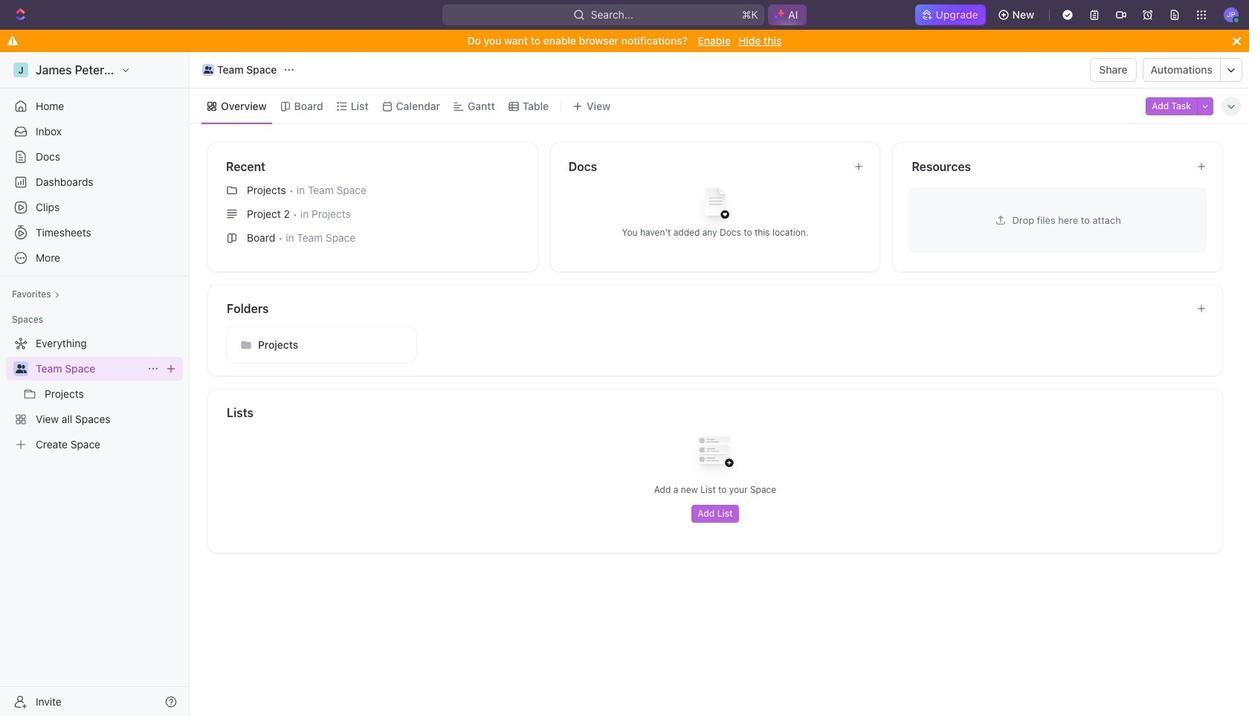 Task type: vqa. For each thing, say whether or not it's contained in the screenshot.
leftmost User Group icon
yes



Task type: locate. For each thing, give the bounding box(es) containing it.
tree inside sidebar navigation
[[6, 332, 183, 457]]

0 horizontal spatial user group image
[[15, 364, 26, 373]]

user group image
[[204, 66, 213, 74], [15, 364, 26, 373]]

1 vertical spatial user group image
[[15, 364, 26, 373]]

0 vertical spatial user group image
[[204, 66, 213, 74]]

user group image inside sidebar navigation
[[15, 364, 26, 373]]

1 horizontal spatial user group image
[[204, 66, 213, 74]]

tree
[[6, 332, 183, 457]]

james peterson's workspace, , element
[[13, 62, 28, 77]]

sidebar navigation
[[0, 52, 193, 716]]

no lists icon. image
[[686, 425, 745, 484]]



Task type: describe. For each thing, give the bounding box(es) containing it.
no most used docs image
[[686, 176, 745, 235]]



